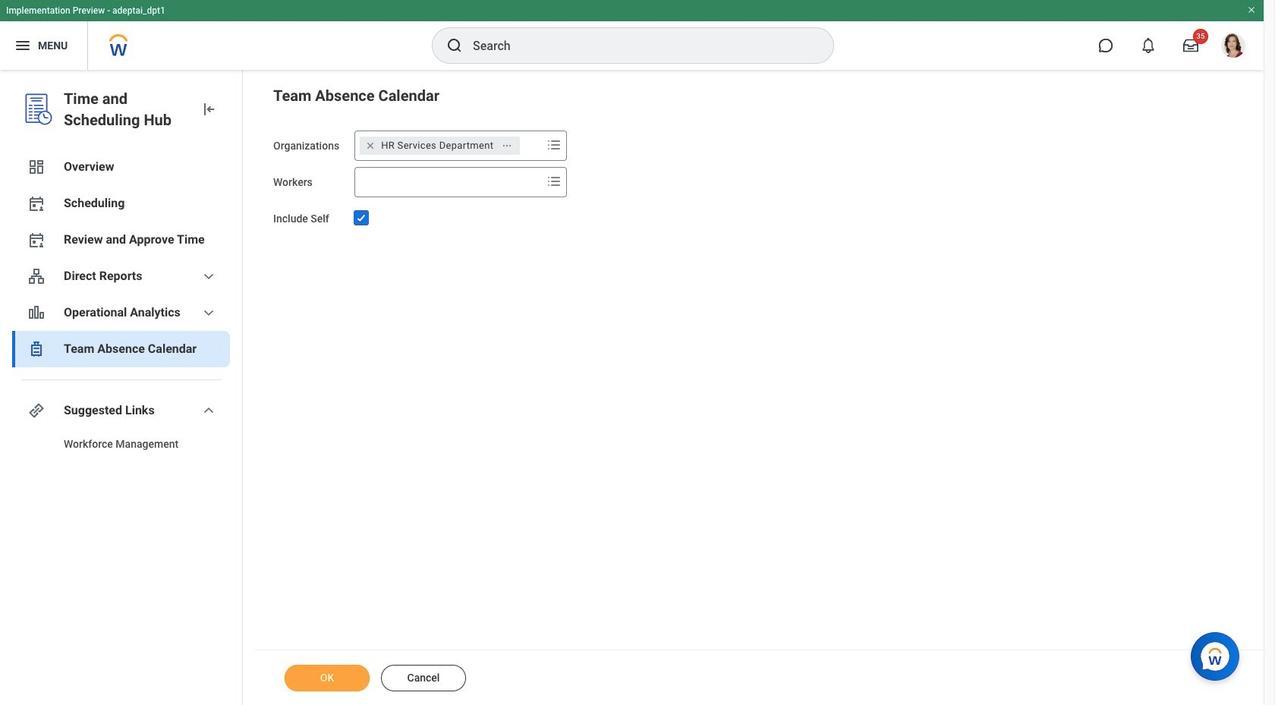 Task type: describe. For each thing, give the bounding box(es) containing it.
inbox large image
[[1184, 38, 1199, 53]]

justify image
[[14, 36, 32, 55]]

hr services department, press delete to clear value. option
[[360, 137, 521, 155]]

notifications large image
[[1142, 38, 1157, 53]]

check small image
[[353, 209, 371, 227]]

view team image
[[27, 267, 46, 286]]

2 calendar user solid image from the top
[[27, 231, 46, 249]]

chevron down small image
[[200, 304, 218, 322]]

navigation pane region
[[0, 70, 243, 706]]

hr services department element
[[381, 139, 494, 153]]

profile logan mcneil image
[[1222, 33, 1246, 61]]

close environment banner image
[[1248, 5, 1257, 14]]

chart image
[[27, 304, 46, 322]]

time and scheduling hub element
[[64, 88, 188, 131]]

x small image
[[363, 138, 378, 153]]



Task type: locate. For each thing, give the bounding box(es) containing it.
chevron down small image
[[200, 267, 218, 286], [200, 402, 218, 420]]

chevron down small image for view team icon
[[200, 267, 218, 286]]

transformation import image
[[200, 100, 218, 118]]

related actions image
[[502, 140, 513, 151]]

link image
[[27, 402, 46, 420]]

search image
[[446, 36, 464, 55]]

prompts image
[[545, 172, 564, 191]]

calendar user solid image up view team icon
[[27, 231, 46, 249]]

1 chevron down small image from the top
[[200, 267, 218, 286]]

chevron down small image for link icon
[[200, 402, 218, 420]]

1 calendar user solid image from the top
[[27, 194, 46, 213]]

calendar user solid image down dashboard icon
[[27, 194, 46, 213]]

0 vertical spatial chevron down small image
[[200, 267, 218, 286]]

Search field
[[356, 169, 542, 196]]

dashboard image
[[27, 158, 46, 176]]

2 chevron down small image from the top
[[200, 402, 218, 420]]

prompts image
[[545, 136, 564, 154]]

0 vertical spatial calendar user solid image
[[27, 194, 46, 213]]

task timeoff image
[[27, 340, 46, 358]]

Search Workday  search field
[[473, 29, 803, 62]]

1 vertical spatial calendar user solid image
[[27, 231, 46, 249]]

calendar user solid image
[[27, 194, 46, 213], [27, 231, 46, 249]]

1 vertical spatial chevron down small image
[[200, 402, 218, 420]]

banner
[[0, 0, 1265, 70]]



Task type: vqa. For each thing, say whether or not it's contained in the screenshot.
leftmost location icon
no



